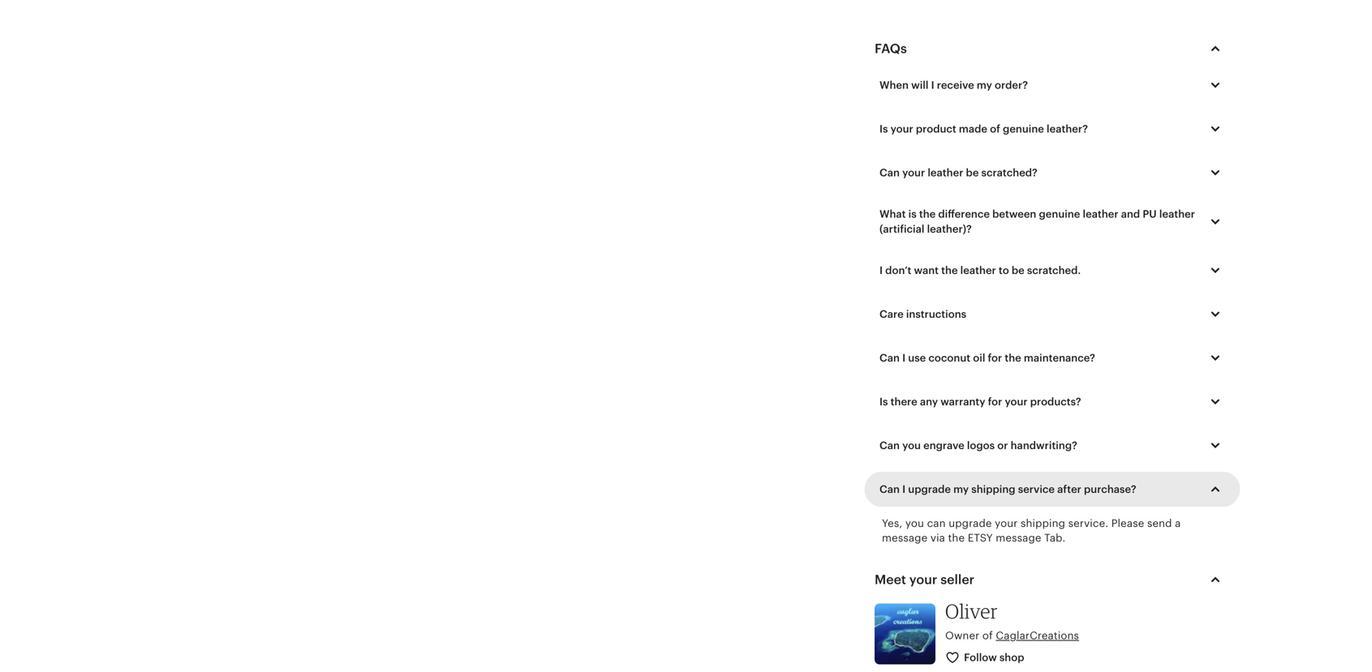 Task type: vqa. For each thing, say whether or not it's contained in the screenshot.
upgrade in dropdown button
yes



Task type: locate. For each thing, give the bounding box(es) containing it.
0 vertical spatial genuine
[[1003, 123, 1045, 135]]

you inside "dropdown button"
[[903, 440, 921, 452]]

etsy
[[968, 533, 993, 545]]

your left product
[[891, 123, 914, 135]]

0 vertical spatial of
[[990, 123, 1001, 135]]

can your leather be scratched? button
[[868, 156, 1238, 190]]

3 can from the top
[[880, 440, 900, 452]]

faqs
[[875, 41, 907, 56]]

for
[[988, 352, 1003, 364], [988, 396, 1003, 408]]

will
[[912, 79, 929, 91]]

caglarcreations link
[[996, 630, 1080, 642]]

coconut
[[929, 352, 971, 364]]

1 vertical spatial my
[[954, 484, 969, 496]]

is
[[880, 123, 888, 135], [880, 396, 888, 408]]

the right via
[[949, 533, 965, 545]]

genuine
[[1003, 123, 1045, 135], [1039, 208, 1081, 220]]

send
[[1148, 518, 1173, 530]]

your inside is your product made of genuine leather? dropdown button
[[891, 123, 914, 135]]

1 vertical spatial genuine
[[1039, 208, 1081, 220]]

your inside can your leather be scratched? dropdown button
[[903, 167, 926, 179]]

can i use coconut oil for the maintenance?
[[880, 352, 1096, 364]]

is inside 'dropdown button'
[[880, 396, 888, 408]]

shipping left service
[[972, 484, 1016, 496]]

follow shop button
[[933, 644, 1039, 669]]

you
[[903, 440, 921, 452], [906, 518, 925, 530]]

your up is at the top of page
[[903, 167, 926, 179]]

upgrade inside dropdown button
[[909, 484, 951, 496]]

message
[[882, 533, 928, 545], [996, 533, 1042, 545]]

1 vertical spatial for
[[988, 396, 1003, 408]]

is your product made of genuine leather? button
[[868, 112, 1238, 146]]

oliver
[[946, 600, 998, 624]]

genuine for leather
[[1039, 208, 1081, 220]]

1 can from the top
[[880, 167, 900, 179]]

the inside yes, you can upgrade your shipping service. please send a message via the etsy message tab.
[[949, 533, 965, 545]]

my inside dropdown button
[[954, 484, 969, 496]]

maintenance?
[[1024, 352, 1096, 364]]

can up what
[[880, 167, 900, 179]]

2 for from the top
[[988, 396, 1003, 408]]

any
[[920, 396, 938, 408]]

0 vertical spatial be
[[966, 167, 979, 179]]

i inside can i use coconut oil for the maintenance? dropdown button
[[903, 352, 906, 364]]

i inside can i upgrade my shipping service after purchase? dropdown button
[[903, 484, 906, 496]]

your left products? at right
[[1005, 396, 1028, 408]]

the right oil
[[1005, 352, 1022, 364]]

can inside "dropdown button"
[[880, 440, 900, 452]]

your right meet
[[910, 573, 938, 588]]

1 vertical spatial upgrade
[[949, 518, 992, 530]]

of
[[990, 123, 1001, 135], [983, 630, 993, 642]]

is down when
[[880, 123, 888, 135]]

of inside dropdown button
[[990, 123, 1001, 135]]

care
[[880, 308, 904, 321]]

made
[[959, 123, 988, 135]]

leather down product
[[928, 167, 964, 179]]

0 vertical spatial for
[[988, 352, 1003, 364]]

0 horizontal spatial shipping
[[972, 484, 1016, 496]]

can i upgrade my shipping service after purchase? button
[[868, 473, 1238, 507]]

is left there
[[880, 396, 888, 408]]

my left order?
[[977, 79, 993, 91]]

leather)?
[[927, 223, 972, 235]]

2 is from the top
[[880, 396, 888, 408]]

1 vertical spatial be
[[1012, 265, 1025, 277]]

follow shop
[[964, 652, 1025, 664]]

0 horizontal spatial my
[[954, 484, 969, 496]]

leather left to
[[961, 265, 997, 277]]

difference
[[939, 208, 990, 220]]

my
[[977, 79, 993, 91], [954, 484, 969, 496]]

your inside the meet your seller dropdown button
[[910, 573, 938, 588]]

0 vertical spatial upgrade
[[909, 484, 951, 496]]

for right the warranty
[[988, 396, 1003, 408]]

oliver image
[[875, 604, 936, 665]]

of up follow shop button
[[983, 630, 993, 642]]

your
[[891, 123, 914, 135], [903, 167, 926, 179], [1005, 396, 1028, 408], [995, 518, 1018, 530], [910, 573, 938, 588]]

can i upgrade my shipping service after purchase?
[[880, 484, 1137, 496]]

can
[[880, 167, 900, 179], [880, 352, 900, 364], [880, 440, 900, 452], [880, 484, 900, 496]]

be right to
[[1012, 265, 1025, 277]]

genuine left the leather?
[[1003, 123, 1045, 135]]

is inside dropdown button
[[880, 123, 888, 135]]

i right will
[[931, 79, 935, 91]]

upgrade
[[909, 484, 951, 496], [949, 518, 992, 530]]

shipping
[[972, 484, 1016, 496], [1021, 518, 1066, 530]]

for inside dropdown button
[[988, 352, 1003, 364]]

i don't want the leather to be scratched. button
[[868, 254, 1238, 288]]

follow
[[964, 652, 997, 664]]

scratched.
[[1028, 265, 1081, 277]]

1 horizontal spatial shipping
[[1021, 518, 1066, 530]]

meet your seller
[[875, 573, 975, 588]]

my down the engrave
[[954, 484, 969, 496]]

owner
[[946, 630, 980, 642]]

can inside dropdown button
[[880, 352, 900, 364]]

0 horizontal spatial message
[[882, 533, 928, 545]]

0 horizontal spatial be
[[966, 167, 979, 179]]

between
[[993, 208, 1037, 220]]

upgrade up etsy
[[949, 518, 992, 530]]

1 vertical spatial you
[[906, 518, 925, 530]]

i up yes,
[[903, 484, 906, 496]]

0 vertical spatial is
[[880, 123, 888, 135]]

1 for from the top
[[988, 352, 1003, 364]]

0 vertical spatial my
[[977, 79, 993, 91]]

i inside i don't want the leather to be scratched. dropdown button
[[880, 265, 883, 277]]

your down can i upgrade my shipping service after purchase? at the bottom
[[995, 518, 1018, 530]]

message left tab.
[[996, 533, 1042, 545]]

1 vertical spatial shipping
[[1021, 518, 1066, 530]]

is for is your product made of genuine leather?
[[880, 123, 888, 135]]

1 vertical spatial is
[[880, 396, 888, 408]]

upgrade up can
[[909, 484, 951, 496]]

don't
[[886, 265, 912, 277]]

your for product
[[891, 123, 914, 135]]

can for can your leather be scratched?
[[880, 167, 900, 179]]

1 is from the top
[[880, 123, 888, 135]]

be
[[966, 167, 979, 179], [1012, 265, 1025, 277]]

use
[[909, 352, 926, 364]]

of right "made"
[[990, 123, 1001, 135]]

i left use
[[903, 352, 906, 364]]

2 can from the top
[[880, 352, 900, 364]]

you left the engrave
[[903, 440, 921, 452]]

genuine down can your leather be scratched? dropdown button
[[1039, 208, 1081, 220]]

4 can from the top
[[880, 484, 900, 496]]

the right is at the top of page
[[920, 208, 936, 220]]

handwriting?
[[1011, 440, 1078, 452]]

can left use
[[880, 352, 900, 364]]

can down there
[[880, 440, 900, 452]]

you inside yes, you can upgrade your shipping service. please send a message via the etsy message tab.
[[906, 518, 925, 530]]

receive
[[937, 79, 975, 91]]

0 vertical spatial you
[[903, 440, 921, 452]]

leather left and
[[1083, 208, 1119, 220]]

meet
[[875, 573, 907, 588]]

can you engrave logos or handwriting? button
[[868, 429, 1238, 463]]

1 horizontal spatial my
[[977, 79, 993, 91]]

i inside the when will i receive my order? 'dropdown button'
[[931, 79, 935, 91]]

i
[[931, 79, 935, 91], [880, 265, 883, 277], [903, 352, 906, 364], [903, 484, 906, 496]]

1 message from the left
[[882, 533, 928, 545]]

your inside is there any warranty for your products? 'dropdown button'
[[1005, 396, 1028, 408]]

after
[[1058, 484, 1082, 496]]

can up yes,
[[880, 484, 900, 496]]

0 vertical spatial shipping
[[972, 484, 1016, 496]]

shipping inside dropdown button
[[972, 484, 1016, 496]]

instructions
[[907, 308, 967, 321]]

can you engrave logos or handwriting?
[[880, 440, 1078, 452]]

i don't want the leather to be scratched.
[[880, 265, 1081, 277]]

1 vertical spatial of
[[983, 630, 993, 642]]

you left can
[[906, 518, 925, 530]]

message down yes,
[[882, 533, 928, 545]]

there
[[891, 396, 918, 408]]

shipping up tab.
[[1021, 518, 1066, 530]]

when will i receive my order? button
[[868, 68, 1238, 102]]

i left "don't" on the right of page
[[880, 265, 883, 277]]

for right oil
[[988, 352, 1003, 364]]

leather
[[928, 167, 964, 179], [1083, 208, 1119, 220], [1160, 208, 1196, 220], [961, 265, 997, 277]]

genuine inside what is the difference between genuine leather and pu leather (artificial leather)?
[[1039, 208, 1081, 220]]

be left "scratched?"
[[966, 167, 979, 179]]

1 horizontal spatial message
[[996, 533, 1042, 545]]

leather?
[[1047, 123, 1088, 135]]

care instructions button
[[868, 297, 1238, 332]]

the
[[920, 208, 936, 220], [942, 265, 958, 277], [1005, 352, 1022, 364], [949, 533, 965, 545]]



Task type: describe. For each thing, give the bounding box(es) containing it.
you for can
[[906, 518, 925, 530]]

and
[[1122, 208, 1141, 220]]

my inside 'dropdown button'
[[977, 79, 993, 91]]

can your leather be scratched?
[[880, 167, 1038, 179]]

your for seller
[[910, 573, 938, 588]]

product
[[916, 123, 957, 135]]

order?
[[995, 79, 1028, 91]]

shop
[[1000, 652, 1025, 664]]

upgrade inside yes, you can upgrade your shipping service. please send a message via the etsy message tab.
[[949, 518, 992, 530]]

products?
[[1031, 396, 1082, 408]]

oil
[[973, 352, 986, 364]]

faqs button
[[860, 29, 1240, 68]]

can for can you engrave logos or handwriting?
[[880, 440, 900, 452]]

can for can i upgrade my shipping service after purchase?
[[880, 484, 900, 496]]

your inside yes, you can upgrade your shipping service. please send a message via the etsy message tab.
[[995, 518, 1018, 530]]

of inside oliver owner of caglarcreations
[[983, 630, 993, 642]]

can for can i use coconut oil for the maintenance?
[[880, 352, 900, 364]]

you for engrave
[[903, 440, 921, 452]]

what is the difference between genuine leather and pu leather (artificial leather)? button
[[868, 200, 1238, 244]]

scratched?
[[982, 167, 1038, 179]]

2 message from the left
[[996, 533, 1042, 545]]

1 horizontal spatial be
[[1012, 265, 1025, 277]]

(artificial
[[880, 223, 925, 235]]

oliver owner of caglarcreations
[[946, 600, 1080, 642]]

service
[[1018, 484, 1055, 496]]

what
[[880, 208, 906, 220]]

for inside 'dropdown button'
[[988, 396, 1003, 408]]

pu
[[1143, 208, 1157, 220]]

caglarcreations
[[996, 630, 1080, 642]]

the right the want
[[942, 265, 958, 277]]

genuine for leather?
[[1003, 123, 1045, 135]]

when will i receive my order?
[[880, 79, 1028, 91]]

is
[[909, 208, 917, 220]]

yes,
[[882, 518, 903, 530]]

care instructions
[[880, 308, 967, 321]]

can
[[927, 518, 946, 530]]

want
[[914, 265, 939, 277]]

when
[[880, 79, 909, 91]]

can i use coconut oil for the maintenance? button
[[868, 341, 1238, 375]]

what is the difference between genuine leather and pu leather (artificial leather)?
[[880, 208, 1196, 235]]

service.
[[1069, 518, 1109, 530]]

your for leather
[[903, 167, 926, 179]]

shipping inside yes, you can upgrade your shipping service. please send a message via the etsy message tab.
[[1021, 518, 1066, 530]]

a
[[1176, 518, 1181, 530]]

via
[[931, 533, 946, 545]]

purchase?
[[1084, 484, 1137, 496]]

tab.
[[1045, 533, 1066, 545]]

is there any warranty for your products?
[[880, 396, 1082, 408]]

or
[[998, 440, 1009, 452]]

warranty
[[941, 396, 986, 408]]

the inside dropdown button
[[1005, 352, 1022, 364]]

please
[[1112, 518, 1145, 530]]

logos
[[967, 440, 995, 452]]

engrave
[[924, 440, 965, 452]]

seller
[[941, 573, 975, 588]]

leather right pu
[[1160, 208, 1196, 220]]

the inside what is the difference between genuine leather and pu leather (artificial leather)?
[[920, 208, 936, 220]]

is your product made of genuine leather?
[[880, 123, 1088, 135]]

is there any warranty for your products? button
[[868, 385, 1238, 419]]

yes, you can upgrade your shipping service. please send a message via the etsy message tab.
[[882, 518, 1181, 545]]

to
[[999, 265, 1010, 277]]

is for is there any warranty for your products?
[[880, 396, 888, 408]]

meet your seller button
[[860, 561, 1240, 600]]



